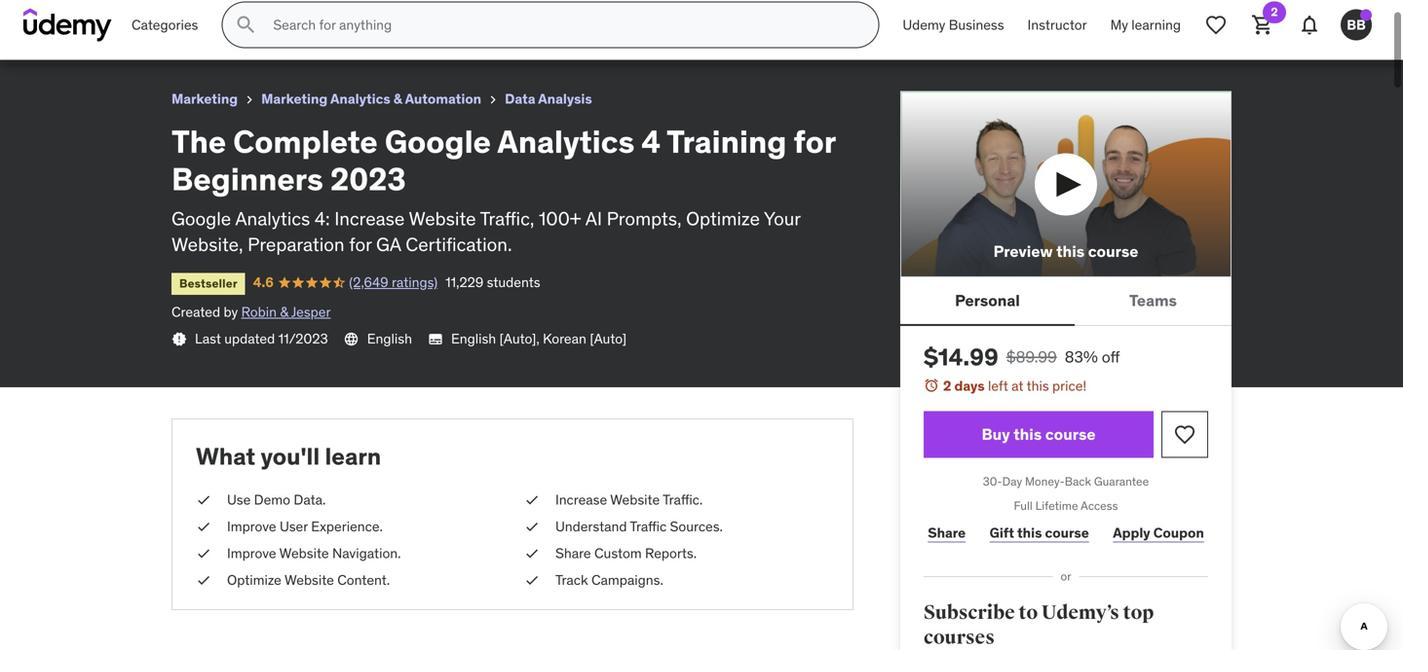 Task type: describe. For each thing, give the bounding box(es) containing it.
left
[[988, 378, 1008, 395]]

shopping cart with 2 items image
[[1251, 13, 1275, 37]]

83%
[[1065, 347, 1098, 367]]

my learning
[[1110, 16, 1181, 34]]

created by robin & jesper
[[172, 303, 331, 321]]

optimize website content.
[[227, 572, 390, 590]]

1 vertical spatial (2,649 ratings)
[[349, 274, 438, 291]]

subscribe
[[924, 602, 1015, 626]]

teams
[[1129, 291, 1177, 311]]

beginners for the complete google analytics 4 training for beginners 2023 google analytics 4: increase website traffic, 100+ ai prompts, optimize your website, preparation for ga certification.
[[172, 160, 323, 199]]

4 for the complete google analytics 4 training for beginners 2023
[[251, 8, 260, 28]]

tab list containing personal
[[900, 278, 1232, 326]]

increase inside the complete google analytics 4 training for beginners 2023 google analytics 4: increase website traffic, 100+ ai prompts, optimize your website, preparation for ga certification.
[[334, 207, 405, 230]]

training for the complete google analytics 4 training for beginners 2023 google analytics 4: increase website traffic, 100+ ai prompts, optimize your website, preparation for ga certification.
[[667, 122, 787, 161]]

demo
[[254, 491, 290, 509]]

2 for 2 days left at this price!
[[943, 378, 951, 395]]

1 vertical spatial 11,229 students
[[445, 274, 540, 291]]

this for gift
[[1017, 525, 1042, 543]]

1 horizontal spatial wishlist image
[[1204, 13, 1228, 37]]

preview this course
[[994, 241, 1139, 261]]

certification.
[[406, 233, 512, 256]]

buy
[[982, 425, 1010, 445]]

closed captions image
[[428, 332, 443, 347]]

my learning link
[[1099, 2, 1193, 48]]

ai
[[585, 207, 602, 230]]

optimize inside the complete google analytics 4 training for beginners 2023 google analytics 4: increase website traffic, 100+ ai prompts, optimize your website, preparation for ga certification.
[[686, 207, 760, 230]]

use demo data.
[[227, 491, 326, 509]]

xsmall image for understand traffic sources.
[[524, 518, 540, 537]]

traffic
[[630, 518, 667, 536]]

top
[[1123, 602, 1154, 626]]

the for the complete google analytics 4 training for beginners 2023
[[16, 8, 43, 28]]

by
[[224, 303, 238, 321]]

1 horizontal spatial ratings)
[[392, 274, 438, 291]]

udemy's
[[1042, 602, 1119, 626]]

0 horizontal spatial optimize
[[227, 572, 281, 590]]

0 vertical spatial ratings)
[[183, 34, 229, 52]]

created
[[172, 303, 220, 321]]

website inside the complete google analytics 4 training for beginners 2023 google analytics 4: increase website traffic, 100+ ai prompts, optimize your website, preparation for ga certification.
[[409, 207, 476, 230]]

analytics up preparation
[[235, 207, 310, 230]]

$14.99
[[924, 343, 999, 372]]

track campaigns.
[[555, 572, 663, 590]]

your
[[764, 207, 801, 230]]

marketing for marketing
[[172, 90, 238, 108]]

1 horizontal spatial students
[[487, 274, 540, 291]]

or
[[1061, 570, 1071, 585]]

30-
[[983, 475, 1002, 490]]

price!
[[1052, 378, 1087, 395]]

lifetime
[[1035, 499, 1078, 514]]

subscribe to udemy's top courses
[[924, 602, 1154, 651]]

share button
[[924, 515, 970, 554]]

website for improve website navigation.
[[279, 545, 329, 563]]

what you'll learn
[[196, 442, 381, 472]]

english [auto], korean [auto]
[[451, 330, 627, 348]]

improve user experience.
[[227, 518, 383, 536]]

user
[[280, 518, 308, 536]]

for for the complete google analytics 4 training for beginners 2023 google analytics 4: increase website traffic, 100+ ai prompts, optimize your website, preparation for ga certification.
[[794, 122, 836, 161]]

share for share
[[928, 525, 966, 543]]

analytics down the analysis
[[497, 122, 635, 161]]

last
[[195, 330, 221, 348]]

track
[[555, 572, 588, 590]]

buy this course
[[982, 425, 1096, 445]]

my
[[1110, 16, 1128, 34]]

this for buy
[[1014, 425, 1042, 445]]

apply coupon
[[1113, 525, 1204, 543]]

robin & jesper link
[[241, 303, 331, 321]]

xsmall image for increase website traffic.
[[524, 491, 540, 510]]

last updated 11/2023
[[195, 330, 328, 348]]

data analysis link
[[505, 87, 592, 112]]

business
[[949, 16, 1004, 34]]

for for the complete google analytics 4 training for beginners 2023
[[327, 8, 348, 28]]

udemy image
[[23, 8, 112, 42]]

traffic.
[[663, 491, 703, 509]]

Search for anything text field
[[269, 8, 855, 42]]

traffic,
[[480, 207, 534, 230]]

share for share custom reports.
[[555, 545, 591, 563]]

1 horizontal spatial (2,649
[[349, 274, 388, 291]]

to
[[1019, 602, 1038, 626]]

complete for the complete google analytics 4 training for beginners 2023
[[46, 8, 119, 28]]

xsmall image for optimize website content.
[[196, 572, 211, 591]]

personal
[[955, 291, 1020, 311]]

analytics inside 'link'
[[330, 90, 390, 108]]

buy this course button
[[924, 412, 1154, 459]]

submit search image
[[234, 13, 258, 37]]

udemy business link
[[891, 2, 1016, 48]]

gift
[[990, 525, 1014, 543]]

2 link
[[1240, 2, 1286, 48]]

back
[[1065, 475, 1091, 490]]

& inside 'link'
[[393, 90, 402, 108]]

marketing analytics & automation
[[261, 90, 481, 108]]

at
[[1012, 378, 1024, 395]]

marketing for marketing analytics & automation
[[261, 90, 328, 108]]

the complete google analytics 4 training for beginners 2023
[[16, 8, 468, 28]]

11/2023
[[278, 330, 328, 348]]

google for the complete google analytics 4 training for beginners 2023
[[122, 8, 175, 28]]

custom
[[594, 545, 642, 563]]

0 vertical spatial 11,229
[[237, 34, 275, 52]]

understand
[[555, 518, 627, 536]]

0 vertical spatial (2,649 ratings)
[[141, 34, 229, 52]]

learn
[[325, 442, 381, 472]]

money-
[[1025, 475, 1065, 490]]

course for gift this course
[[1045, 525, 1089, 543]]

bb
[[1347, 16, 1366, 33]]

apply
[[1113, 525, 1150, 543]]

the complete google analytics 4 training for beginners 2023 google analytics 4: increase website traffic, 100+ ai prompts, optimize your website, preparation for ga certification.
[[172, 122, 836, 256]]

gift this course
[[990, 525, 1089, 543]]



Task type: vqa. For each thing, say whether or not it's contained in the screenshot.
top Share
yes



Task type: locate. For each thing, give the bounding box(es) containing it.
0 vertical spatial 2
[[1271, 5, 1278, 20]]

1 vertical spatial for
[[794, 122, 836, 161]]

udemy business
[[903, 16, 1004, 34]]

xsmall image left data at the top of the page
[[485, 92, 501, 108]]

0 vertical spatial 4
[[251, 8, 260, 28]]

students up 'english [auto], korean [auto]'
[[487, 274, 540, 291]]

0 vertical spatial &
[[393, 90, 402, 108]]

optimize left your
[[686, 207, 760, 230]]

marketing link
[[172, 87, 238, 112]]

(2,649 down ga
[[349, 274, 388, 291]]

1 horizontal spatial 2
[[1271, 5, 1278, 20]]

course
[[1088, 241, 1139, 261], [1045, 425, 1096, 445], [1045, 525, 1089, 543]]

0 vertical spatial for
[[327, 8, 348, 28]]

1 vertical spatial increase
[[555, 491, 607, 509]]

4:
[[315, 207, 330, 230]]

0 horizontal spatial marketing
[[172, 90, 238, 108]]

this
[[1056, 241, 1085, 261], [1027, 378, 1049, 395], [1014, 425, 1042, 445], [1017, 525, 1042, 543]]

2 horizontal spatial for
[[794, 122, 836, 161]]

1 vertical spatial 4.6
[[253, 274, 274, 291]]

0 vertical spatial xsmall image
[[485, 92, 501, 108]]

apply coupon button
[[1109, 515, 1208, 554]]

updated
[[224, 330, 275, 348]]

1 horizontal spatial optimize
[[686, 207, 760, 230]]

1 horizontal spatial training
[[667, 122, 787, 161]]

1 vertical spatial google
[[385, 122, 491, 161]]

course up teams
[[1088, 241, 1139, 261]]

course up "back"
[[1045, 425, 1096, 445]]

robin
[[241, 303, 277, 321]]

4 inside the complete google analytics 4 training for beginners 2023 google analytics 4: increase website traffic, 100+ ai prompts, optimize your website, preparation for ga certification.
[[642, 122, 661, 161]]

(2,649 ratings) down categories
[[141, 34, 229, 52]]

guarantee
[[1094, 475, 1149, 490]]

teams button
[[1075, 278, 1232, 324]]

0 vertical spatial training
[[263, 8, 323, 28]]

data.
[[294, 491, 326, 509]]

1 horizontal spatial 11,229
[[445, 274, 484, 291]]

2 left notifications icon on the right
[[1271, 5, 1278, 20]]

0 vertical spatial (2,649
[[141, 34, 180, 52]]

reports.
[[645, 545, 697, 563]]

improve for improve user experience.
[[227, 518, 276, 536]]

website down improve website navigation.
[[284, 572, 334, 590]]

increase up understand
[[555, 491, 607, 509]]

website,
[[172, 233, 243, 256]]

1 marketing from the left
[[172, 90, 238, 108]]

4 up prompts,
[[642, 122, 661, 161]]

0 horizontal spatial english
[[367, 330, 412, 348]]

complete inside the complete google analytics 4 training for beginners 2023 google analytics 4: increase website traffic, 100+ ai prompts, optimize your website, preparation for ga certification.
[[233, 122, 378, 161]]

improve website navigation.
[[227, 545, 401, 563]]

training up your
[[667, 122, 787, 161]]

english right "course language" icon
[[367, 330, 412, 348]]

0 horizontal spatial increase
[[334, 207, 405, 230]]

2 vertical spatial course
[[1045, 525, 1089, 543]]

2023 for the complete google analytics 4 training for beginners 2023 google analytics 4: increase website traffic, 100+ ai prompts, optimize your website, preparation for ga certification.
[[330, 160, 406, 199]]

xsmall image for use demo data.
[[196, 491, 211, 510]]

what
[[196, 442, 255, 472]]

0 horizontal spatial 2
[[943, 378, 951, 395]]

google down automation
[[385, 122, 491, 161]]

website
[[409, 207, 476, 230], [610, 491, 660, 509], [279, 545, 329, 563], [284, 572, 334, 590]]

optimize down improve website navigation.
[[227, 572, 281, 590]]

0 vertical spatial beginners
[[351, 8, 427, 28]]

tab list
[[900, 278, 1232, 326]]

marketing down 'categories' dropdown button
[[172, 90, 238, 108]]

1 horizontal spatial xsmall image
[[485, 92, 501, 108]]

2023 up automation
[[431, 8, 468, 28]]

xsmall image left last
[[172, 332, 187, 347]]

beginners up website,
[[172, 160, 323, 199]]

1 vertical spatial share
[[555, 545, 591, 563]]

0 horizontal spatial (2,649 ratings)
[[141, 34, 229, 52]]

website for optimize website content.
[[284, 572, 334, 590]]

marketing inside 'link'
[[261, 90, 328, 108]]

1 horizontal spatial &
[[393, 90, 402, 108]]

website up understand traffic sources.
[[610, 491, 660, 509]]

categories button
[[120, 2, 210, 48]]

$14.99 $89.99 83% off
[[924, 343, 1120, 372]]

ratings) down ga
[[392, 274, 438, 291]]

1 vertical spatial ratings)
[[392, 274, 438, 291]]

0 horizontal spatial ratings)
[[183, 34, 229, 52]]

& left automation
[[393, 90, 402, 108]]

$89.99
[[1006, 347, 1057, 367]]

0 vertical spatial 4.6
[[97, 34, 118, 52]]

0 horizontal spatial share
[[555, 545, 591, 563]]

data analysis
[[505, 90, 592, 108]]

complete
[[46, 8, 119, 28], [233, 122, 378, 161]]

1 horizontal spatial complete
[[233, 122, 378, 161]]

campaigns.
[[591, 572, 663, 590]]

(2,649 ratings) down ga
[[349, 274, 438, 291]]

full
[[1014, 499, 1033, 514]]

improve for improve website navigation.
[[227, 545, 276, 563]]

0 horizontal spatial the
[[16, 8, 43, 28]]

1 horizontal spatial marketing
[[261, 90, 328, 108]]

marketing right "marketing" link
[[261, 90, 328, 108]]

2 vertical spatial google
[[172, 207, 231, 230]]

coupon
[[1154, 525, 1204, 543]]

xsmall image for track campaigns.
[[524, 572, 540, 591]]

alarm image
[[924, 378, 939, 394]]

[auto], korean
[[499, 330, 586, 348]]

the inside the complete google analytics 4 training for beginners 2023 google analytics 4: increase website traffic, 100+ ai prompts, optimize your website, preparation for ga certification.
[[172, 122, 226, 161]]

& right robin
[[280, 303, 288, 321]]

0 vertical spatial wishlist image
[[1204, 13, 1228, 37]]

0 vertical spatial complete
[[46, 8, 119, 28]]

analytics left automation
[[330, 90, 390, 108]]

0 vertical spatial improve
[[227, 518, 276, 536]]

2 english from the left
[[451, 330, 496, 348]]

analytics up "marketing" link
[[179, 8, 247, 28]]

experience.
[[311, 518, 383, 536]]

0 vertical spatial 11,229 students
[[237, 34, 332, 52]]

0 horizontal spatial complete
[[46, 8, 119, 28]]

wishlist image
[[1204, 13, 1228, 37], [1173, 423, 1197, 447]]

0 vertical spatial optimize
[[686, 207, 760, 230]]

1 horizontal spatial (2,649 ratings)
[[349, 274, 438, 291]]

notifications image
[[1298, 13, 1321, 37]]

1 improve from the top
[[227, 518, 276, 536]]

for up your
[[794, 122, 836, 161]]

google up website,
[[172, 207, 231, 230]]

11,229 students down the complete google analytics 4 training for beginners 2023
[[237, 34, 332, 52]]

data
[[505, 90, 535, 108]]

4 for the complete google analytics 4 training for beginners 2023 google analytics 4: increase website traffic, 100+ ai prompts, optimize your website, preparation for ga certification.
[[642, 122, 661, 161]]

days
[[955, 378, 985, 395]]

&
[[393, 90, 402, 108], [280, 303, 288, 321]]

share up track
[[555, 545, 591, 563]]

0 horizontal spatial for
[[327, 8, 348, 28]]

xsmall image
[[485, 92, 501, 108], [172, 332, 187, 347]]

english right closed captions icon
[[451, 330, 496, 348]]

automation
[[405, 90, 481, 108]]

use
[[227, 491, 251, 509]]

1 vertical spatial optimize
[[227, 572, 281, 590]]

xsmall image for improve website navigation.
[[196, 545, 211, 564]]

complete for the complete google analytics 4 training for beginners 2023 google analytics 4: increase website traffic, 100+ ai prompts, optimize your website, preparation for ga certification.
[[233, 122, 378, 161]]

1 horizontal spatial share
[[928, 525, 966, 543]]

2 improve from the top
[[227, 545, 276, 563]]

4 right categories
[[251, 8, 260, 28]]

2 marketing from the left
[[261, 90, 328, 108]]

xsmall image for improve user experience.
[[196, 518, 211, 537]]

google for the complete google analytics 4 training for beginners 2023 google analytics 4: increase website traffic, 100+ ai prompts, optimize your website, preparation for ga certification.
[[385, 122, 491, 161]]

0 vertical spatial students
[[278, 34, 332, 52]]

4.6
[[97, 34, 118, 52], [253, 274, 274, 291]]

bb link
[[1333, 2, 1380, 48]]

1 vertical spatial 4
[[642, 122, 661, 161]]

1 horizontal spatial for
[[349, 233, 372, 256]]

beginners for the complete google analytics 4 training for beginners 2023
[[351, 8, 427, 28]]

course down lifetime in the bottom of the page
[[1045, 525, 1089, 543]]

1 vertical spatial improve
[[227, 545, 276, 563]]

0 horizontal spatial training
[[263, 8, 323, 28]]

training right submit search image
[[263, 8, 323, 28]]

you have alerts image
[[1360, 9, 1372, 21]]

11,229 students down certification.
[[445, 274, 540, 291]]

ratings)
[[183, 34, 229, 52], [392, 274, 438, 291]]

prompts,
[[607, 207, 682, 230]]

2 for 2
[[1271, 5, 1278, 20]]

the
[[16, 8, 43, 28], [172, 122, 226, 161]]

personal button
[[900, 278, 1075, 324]]

2023 up ga
[[330, 160, 406, 199]]

0 horizontal spatial 11,229
[[237, 34, 275, 52]]

complete down "marketing analytics & automation" 'link'
[[233, 122, 378, 161]]

gift this course link
[[986, 515, 1093, 554]]

(2,649 down categories
[[141, 34, 180, 52]]

learning
[[1132, 16, 1181, 34]]

4.6 left 'categories' dropdown button
[[97, 34, 118, 52]]

2 days left at this price!
[[943, 378, 1087, 395]]

2 right alarm image
[[943, 378, 951, 395]]

bestseller
[[179, 276, 238, 291]]

website up certification.
[[409, 207, 476, 230]]

1 horizontal spatial 11,229 students
[[445, 274, 540, 291]]

0 horizontal spatial 2023
[[330, 160, 406, 199]]

1 vertical spatial wishlist image
[[1173, 423, 1197, 447]]

0 horizontal spatial wishlist image
[[1173, 423, 1197, 447]]

0 vertical spatial google
[[122, 8, 175, 28]]

understand traffic sources.
[[555, 518, 723, 536]]

navigation.
[[332, 545, 401, 563]]

1 vertical spatial (2,649
[[349, 274, 388, 291]]

1 horizontal spatial increase
[[555, 491, 607, 509]]

11,229 students
[[237, 34, 332, 52], [445, 274, 540, 291]]

this right preview
[[1056, 241, 1085, 261]]

0 horizontal spatial 11,229 students
[[237, 34, 332, 52]]

training for the complete google analytics 4 training for beginners 2023
[[263, 8, 323, 28]]

categories
[[132, 16, 198, 34]]

2
[[1271, 5, 1278, 20], [943, 378, 951, 395]]

1 vertical spatial 2023
[[330, 160, 406, 199]]

google right udemy image
[[122, 8, 175, 28]]

0 horizontal spatial (2,649
[[141, 34, 180, 52]]

1 vertical spatial &
[[280, 303, 288, 321]]

students
[[278, 34, 332, 52], [487, 274, 540, 291]]

udemy
[[903, 16, 946, 34]]

0 horizontal spatial &
[[280, 303, 288, 321]]

for up marketing analytics & automation
[[327, 8, 348, 28]]

course for buy this course
[[1045, 425, 1096, 445]]

share left gift
[[928, 525, 966, 543]]

sources.
[[670, 518, 723, 536]]

this right buy
[[1014, 425, 1042, 445]]

1 vertical spatial complete
[[233, 122, 378, 161]]

1 vertical spatial beginners
[[172, 160, 323, 199]]

1 vertical spatial course
[[1045, 425, 1096, 445]]

1 vertical spatial xsmall image
[[172, 332, 187, 347]]

for
[[327, 8, 348, 28], [794, 122, 836, 161], [349, 233, 372, 256]]

beginners inside the complete google analytics 4 training for beginners 2023 google analytics 4: increase website traffic, 100+ ai prompts, optimize your website, preparation for ga certification.
[[172, 160, 323, 199]]

share custom reports.
[[555, 545, 697, 563]]

increase website traffic.
[[555, 491, 703, 509]]

off
[[1102, 347, 1120, 367]]

content.
[[337, 572, 390, 590]]

[auto]
[[590, 330, 627, 348]]

4.6 up robin
[[253, 274, 274, 291]]

11,229 down the complete google analytics 4 training for beginners 2023
[[237, 34, 275, 52]]

ratings) down the complete google analytics 4 training for beginners 2023
[[183, 34, 229, 52]]

1 horizontal spatial english
[[451, 330, 496, 348]]

1 vertical spatial the
[[172, 122, 226, 161]]

english for english
[[367, 330, 412, 348]]

1 english from the left
[[367, 330, 412, 348]]

0 horizontal spatial 4.6
[[97, 34, 118, 52]]

course language image
[[344, 332, 359, 347]]

0 vertical spatial share
[[928, 525, 966, 543]]

students right submit search image
[[278, 34, 332, 52]]

courses
[[924, 627, 995, 651]]

0 vertical spatial course
[[1088, 241, 1139, 261]]

1 vertical spatial training
[[667, 122, 787, 161]]

0 horizontal spatial xsmall image
[[172, 332, 187, 347]]

increase
[[334, 207, 405, 230], [555, 491, 607, 509]]

1 horizontal spatial 4.6
[[253, 274, 274, 291]]

1 horizontal spatial 4
[[642, 122, 661, 161]]

0 horizontal spatial students
[[278, 34, 332, 52]]

2 vertical spatial for
[[349, 233, 372, 256]]

this right at at right
[[1027, 378, 1049, 395]]

2023 inside the complete google analytics 4 training for beginners 2023 google analytics 4: increase website traffic, 100+ ai prompts, optimize your website, preparation for ga certification.
[[330, 160, 406, 199]]

1 vertical spatial 11,229
[[445, 274, 484, 291]]

improve
[[227, 518, 276, 536], [227, 545, 276, 563]]

the for the complete google analytics 4 training for beginners 2023 google analytics 4: increase website traffic, 100+ ai prompts, optimize your website, preparation for ga certification.
[[172, 122, 226, 161]]

beginners up marketing analytics & automation
[[351, 8, 427, 28]]

instructor link
[[1016, 2, 1099, 48]]

1 horizontal spatial beginners
[[351, 8, 427, 28]]

increase up ga
[[334, 207, 405, 230]]

beginners
[[351, 8, 427, 28], [172, 160, 323, 199]]

2023 for the complete google analytics 4 training for beginners 2023
[[431, 8, 468, 28]]

this right gift
[[1017, 525, 1042, 543]]

this for preview
[[1056, 241, 1085, 261]]

0 horizontal spatial 4
[[251, 8, 260, 28]]

0 vertical spatial the
[[16, 8, 43, 28]]

xsmall image for share custom reports.
[[524, 545, 540, 564]]

share inside 'button'
[[928, 525, 966, 543]]

for left ga
[[349, 233, 372, 256]]

marketing
[[172, 90, 238, 108], [261, 90, 328, 108]]

preparation
[[248, 233, 345, 256]]

1 vertical spatial students
[[487, 274, 540, 291]]

course for preview this course
[[1088, 241, 1139, 261]]

website for increase website traffic.
[[610, 491, 660, 509]]

30-day money-back guarantee full lifetime access
[[983, 475, 1149, 514]]

1 vertical spatial 2
[[943, 378, 951, 395]]

11,229
[[237, 34, 275, 52], [445, 274, 484, 291]]

website down improve user experience.
[[279, 545, 329, 563]]

preview this course button
[[900, 91, 1232, 278]]

english for english [auto], korean [auto]
[[451, 330, 496, 348]]

1 horizontal spatial 2023
[[431, 8, 468, 28]]

complete left categories
[[46, 8, 119, 28]]

0 horizontal spatial beginners
[[172, 160, 323, 199]]

11,229 down certification.
[[445, 274, 484, 291]]

0 vertical spatial increase
[[334, 207, 405, 230]]

instructor
[[1028, 16, 1087, 34]]

100+
[[539, 207, 581, 230]]

xsmall image
[[242, 92, 257, 108], [196, 491, 211, 510], [524, 491, 540, 510], [196, 518, 211, 537], [524, 518, 540, 537], [196, 545, 211, 564], [524, 545, 540, 564], [196, 572, 211, 591], [524, 572, 540, 591]]

1 horizontal spatial the
[[172, 122, 226, 161]]

training inside the complete google analytics 4 training for beginners 2023 google analytics 4: increase website traffic, 100+ ai prompts, optimize your website, preparation for ga certification.
[[667, 122, 787, 161]]

ga
[[376, 233, 401, 256]]

0 vertical spatial 2023
[[431, 8, 468, 28]]



